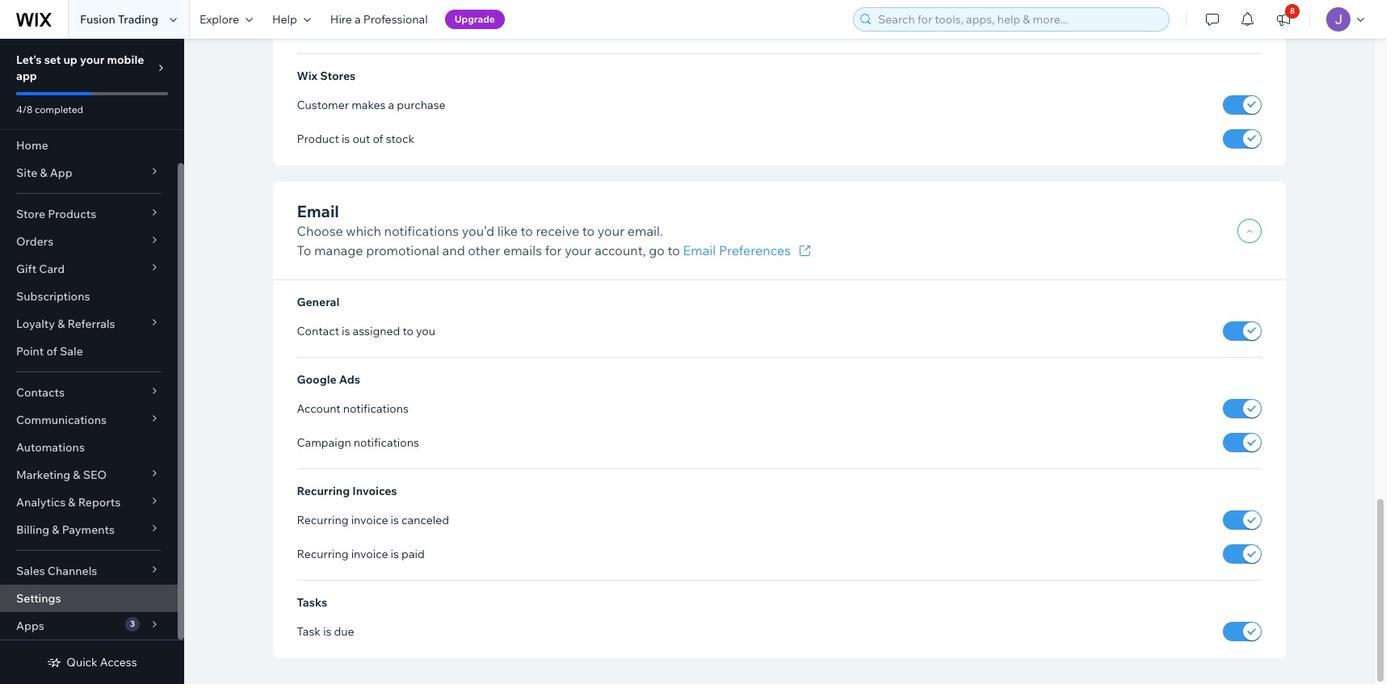 Task type: describe. For each thing, give the bounding box(es) containing it.
is for assigned
[[342, 324, 350, 338]]

upgrade button
[[445, 10, 505, 29]]

upgrade
[[454, 13, 495, 25]]

site & app button
[[0, 159, 178, 187]]

4/8
[[16, 103, 33, 116]]

like
[[497, 223, 518, 239]]

app
[[16, 69, 37, 83]]

recurring invoices
[[297, 484, 397, 499]]

you'd
[[462, 223, 494, 239]]

is for out
[[342, 132, 350, 146]]

sales channels button
[[0, 557, 178, 585]]

customer
[[297, 98, 349, 112]]

invoice for paid
[[351, 547, 388, 562]]

sale
[[60, 344, 83, 359]]

wix stores
[[297, 69, 356, 83]]

invoices
[[352, 484, 397, 499]]

subscriptions
[[16, 289, 90, 304]]

email preferences link
[[683, 241, 815, 260]]

to manage promotional and other emails for your account, go to
[[297, 242, 683, 258]]

to
[[297, 242, 311, 258]]

set
[[44, 53, 61, 67]]

account
[[297, 401, 341, 416]]

quick access
[[67, 655, 137, 670]]

referrals
[[67, 317, 115, 331]]

mobile
[[107, 53, 144, 67]]

is left canceled
[[391, 513, 399, 528]]

assigned
[[353, 324, 400, 338]]

analytics & reports
[[16, 495, 121, 510]]

due
[[334, 625, 354, 639]]

8
[[1290, 6, 1295, 16]]

wix
[[297, 69, 318, 83]]

account notifications
[[297, 401, 409, 416]]

for
[[545, 242, 562, 258]]

to right the like
[[521, 223, 533, 239]]

recurring for recurring invoice is canceled
[[297, 513, 349, 528]]

fusion trading
[[80, 12, 158, 27]]

quick
[[67, 655, 97, 670]]

site & app
[[16, 166, 72, 180]]

fusion
[[80, 12, 115, 27]]

and
[[442, 242, 465, 258]]

tasks
[[297, 596, 327, 610]]

is left paid
[[391, 547, 399, 562]]

paid
[[402, 547, 425, 562]]

receive
[[536, 223, 579, 239]]

go
[[649, 242, 665, 258]]

analytics
[[16, 495, 66, 510]]

& for marketing
[[73, 468, 80, 482]]

home link
[[0, 132, 178, 159]]

& for site
[[40, 166, 47, 180]]

app
[[50, 166, 72, 180]]

customer makes a purchase
[[297, 98, 446, 112]]

explore
[[200, 12, 239, 27]]

product is out of stock
[[297, 132, 414, 146]]

marketing & seo button
[[0, 461, 178, 489]]

contact is assigned to you
[[297, 324, 435, 338]]

makes
[[352, 98, 386, 112]]

1 horizontal spatial of
[[373, 132, 383, 146]]

products
[[48, 207, 96, 221]]

marketing & seo
[[16, 468, 107, 482]]

site
[[16, 166, 37, 180]]

to left you
[[403, 324, 414, 338]]

promotional
[[366, 242, 439, 258]]

recurring invoice is paid
[[297, 547, 425, 562]]

preferences
[[719, 242, 791, 258]]

& for loyalty
[[57, 317, 65, 331]]

4/8 completed
[[16, 103, 83, 116]]

card
[[39, 262, 65, 276]]

payments
[[62, 523, 115, 537]]

help
[[272, 12, 297, 27]]

manage
[[314, 242, 363, 258]]

reports
[[78, 495, 121, 510]]

google
[[297, 372, 337, 387]]

quick access button
[[47, 655, 137, 670]]

out
[[352, 132, 370, 146]]

stores
[[320, 69, 356, 83]]



Task type: locate. For each thing, give the bounding box(es) containing it.
notifications for account notifications
[[343, 401, 409, 416]]

0 vertical spatial of
[[373, 132, 383, 146]]

email right go
[[683, 242, 716, 258]]

communications
[[16, 413, 107, 427]]

notifications inside email choose which notifications you'd like to receive to your email.
[[384, 223, 459, 239]]

3 recurring from the top
[[297, 547, 349, 562]]

account,
[[595, 242, 646, 258]]

& inside popup button
[[52, 523, 59, 537]]

0 vertical spatial a
[[355, 12, 361, 27]]

email for email choose which notifications you'd like to receive to your email.
[[297, 201, 339, 221]]

contacts button
[[0, 379, 178, 406]]

& right site
[[40, 166, 47, 180]]

1 horizontal spatial your
[[565, 242, 592, 258]]

recurring up tasks
[[297, 547, 349, 562]]

campaign notifications
[[297, 435, 419, 450]]

automations link
[[0, 434, 178, 461]]

task is due
[[297, 625, 354, 639]]

task
[[297, 625, 321, 639]]

settings link
[[0, 585, 178, 612]]

let's
[[16, 53, 42, 67]]

1 vertical spatial email
[[683, 242, 716, 258]]

email up choose
[[297, 201, 339, 221]]

1 vertical spatial notifications
[[343, 401, 409, 416]]

access
[[100, 655, 137, 670]]

store
[[16, 207, 45, 221]]

is left "due" at the bottom left of page
[[323, 625, 331, 639]]

point of sale
[[16, 344, 83, 359]]

1 horizontal spatial email
[[683, 242, 716, 258]]

of left sale
[[46, 344, 57, 359]]

1 invoice from the top
[[351, 513, 388, 528]]

2 recurring from the top
[[297, 513, 349, 528]]

0 horizontal spatial email
[[297, 201, 339, 221]]

which
[[346, 223, 381, 239]]

communications button
[[0, 406, 178, 434]]

email for email preferences
[[683, 242, 716, 258]]

gift
[[16, 262, 36, 276]]

2 vertical spatial your
[[565, 242, 592, 258]]

& for billing
[[52, 523, 59, 537]]

0 vertical spatial your
[[80, 53, 104, 67]]

your inside let's set up your mobile app
[[80, 53, 104, 67]]

campaign
[[297, 435, 351, 450]]

recurring invoice is canceled
[[297, 513, 449, 528]]

your
[[80, 53, 104, 67], [598, 223, 625, 239], [565, 242, 592, 258]]

marketing
[[16, 468, 70, 482]]

emails
[[503, 242, 542, 258]]

point
[[16, 344, 44, 359]]

1 horizontal spatial a
[[388, 98, 394, 112]]

notifications down account notifications at the bottom left of page
[[354, 435, 419, 450]]

point of sale link
[[0, 338, 178, 365]]

& left seo
[[73, 468, 80, 482]]

gift card button
[[0, 255, 178, 283]]

& for analytics
[[68, 495, 76, 510]]

0 vertical spatial email
[[297, 201, 339, 221]]

3
[[130, 619, 135, 629]]

0 vertical spatial invoice
[[351, 513, 388, 528]]

Search for tools, apps, help & more... field
[[873, 8, 1164, 31]]

email preferences
[[683, 242, 791, 258]]

subscriptions link
[[0, 283, 178, 310]]

up
[[63, 53, 77, 67]]

loyalty & referrals
[[16, 317, 115, 331]]

1 vertical spatial a
[[388, 98, 394, 112]]

email choose which notifications you'd like to receive to your email.
[[297, 201, 663, 239]]

1 vertical spatial your
[[598, 223, 625, 239]]

channels
[[48, 564, 97, 578]]

sidebar element
[[0, 39, 184, 684]]

seo
[[83, 468, 107, 482]]

your right for
[[565, 242, 592, 258]]

is for due
[[323, 625, 331, 639]]

choose
[[297, 223, 343, 239]]

a right hire
[[355, 12, 361, 27]]

invoice down invoices on the bottom left
[[351, 513, 388, 528]]

of
[[373, 132, 383, 146], [46, 344, 57, 359]]

a right makes
[[388, 98, 394, 112]]

& right loyalty
[[57, 317, 65, 331]]

general
[[297, 295, 339, 309]]

of right out
[[373, 132, 383, 146]]

8 button
[[1266, 0, 1301, 39]]

1 recurring from the top
[[297, 484, 350, 499]]

billing & payments button
[[0, 516, 178, 544]]

analytics & reports button
[[0, 489, 178, 516]]

& left reports
[[68, 495, 76, 510]]

email.
[[627, 223, 663, 239]]

notifications up 'campaign notifications'
[[343, 401, 409, 416]]

your inside email choose which notifications you'd like to receive to your email.
[[598, 223, 625, 239]]

2 vertical spatial notifications
[[354, 435, 419, 450]]

& right billing
[[52, 523, 59, 537]]

billing
[[16, 523, 49, 537]]

completed
[[35, 103, 83, 116]]

is left out
[[342, 132, 350, 146]]

ads
[[339, 372, 360, 387]]

loyalty & referrals button
[[0, 310, 178, 338]]

notifications for campaign notifications
[[354, 435, 419, 450]]

your up account,
[[598, 223, 625, 239]]

settings
[[16, 591, 61, 606]]

0 vertical spatial recurring
[[297, 484, 350, 499]]

billing & payments
[[16, 523, 115, 537]]

hire a professional
[[330, 12, 428, 27]]

0 horizontal spatial of
[[46, 344, 57, 359]]

apps
[[16, 619, 44, 633]]

invoice down recurring invoice is canceled
[[351, 547, 388, 562]]

a
[[355, 12, 361, 27], [388, 98, 394, 112]]

recurring for recurring invoice is paid
[[297, 547, 349, 562]]

let's set up your mobile app
[[16, 53, 144, 83]]

0 horizontal spatial a
[[355, 12, 361, 27]]

google ads
[[297, 372, 360, 387]]

gift card
[[16, 262, 65, 276]]

invoice for canceled
[[351, 513, 388, 528]]

hire
[[330, 12, 352, 27]]

hire a professional link
[[321, 0, 438, 39]]

orders
[[16, 234, 53, 249]]

email inside email choose which notifications you'd like to receive to your email.
[[297, 201, 339, 221]]

0 vertical spatial notifications
[[384, 223, 459, 239]]

your right up
[[80, 53, 104, 67]]

& inside popup button
[[40, 166, 47, 180]]

email
[[297, 201, 339, 221], [683, 242, 716, 258]]

to right 'receive'
[[582, 223, 595, 239]]

purchase
[[397, 98, 446, 112]]

orders button
[[0, 228, 178, 255]]

2 horizontal spatial your
[[598, 223, 625, 239]]

2 invoice from the top
[[351, 547, 388, 562]]

canceled
[[402, 513, 449, 528]]

contact
[[297, 324, 339, 338]]

recurring down campaign
[[297, 484, 350, 499]]

automations
[[16, 440, 85, 455]]

to
[[521, 223, 533, 239], [582, 223, 595, 239], [668, 242, 680, 258], [403, 324, 414, 338]]

of inside sidebar element
[[46, 344, 57, 359]]

2 vertical spatial recurring
[[297, 547, 349, 562]]

1 vertical spatial recurring
[[297, 513, 349, 528]]

loyalty
[[16, 317, 55, 331]]

is right contact
[[342, 324, 350, 338]]

recurring for recurring invoices
[[297, 484, 350, 499]]

recurring down recurring invoices
[[297, 513, 349, 528]]

sales
[[16, 564, 45, 578]]

professional
[[363, 12, 428, 27]]

to right go
[[668, 242, 680, 258]]

store products
[[16, 207, 96, 221]]

help button
[[263, 0, 321, 39]]

1 vertical spatial invoice
[[351, 547, 388, 562]]

sales channels
[[16, 564, 97, 578]]

1 vertical spatial of
[[46, 344, 57, 359]]

product
[[297, 132, 339, 146]]

notifications up promotional
[[384, 223, 459, 239]]

0 horizontal spatial your
[[80, 53, 104, 67]]



Task type: vqa. For each thing, say whether or not it's contained in the screenshot.
Task Is Due
yes



